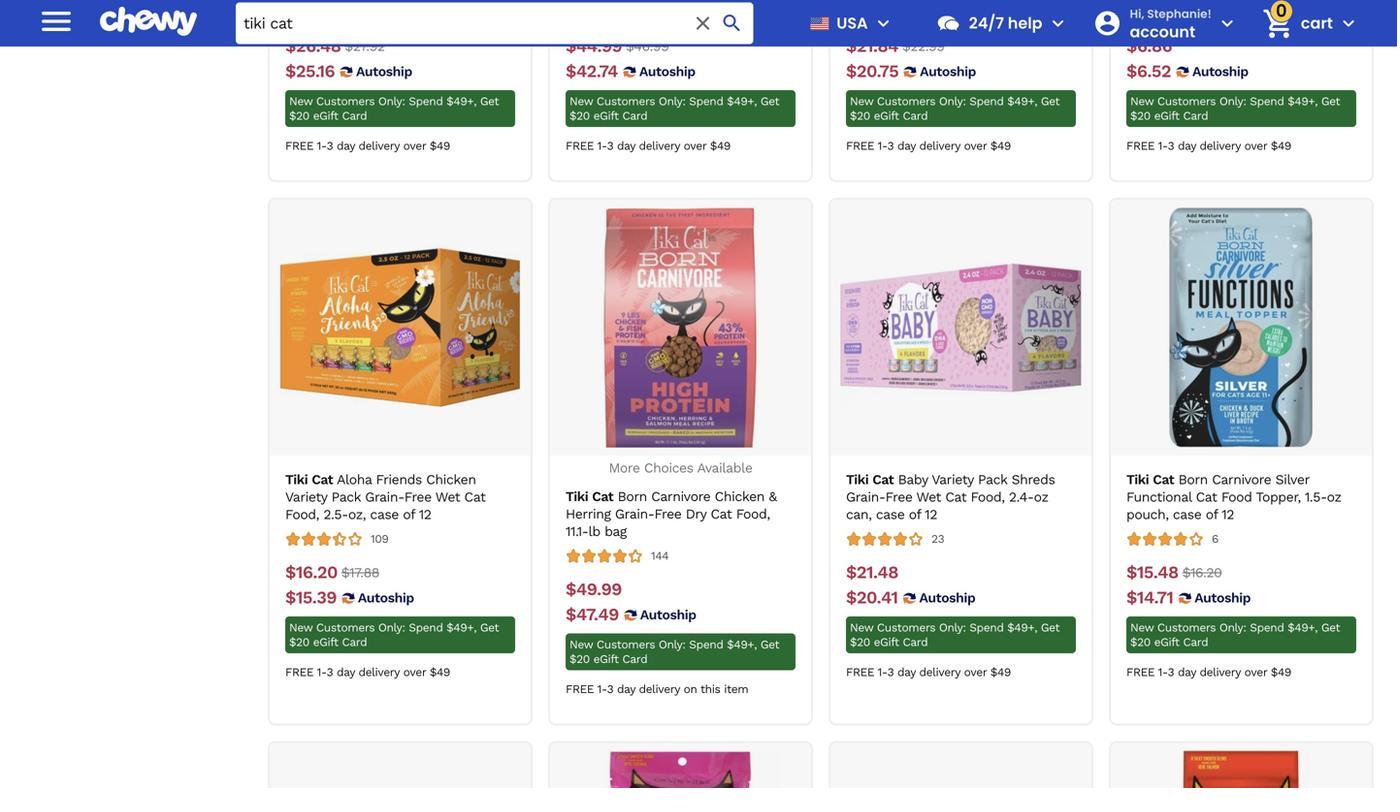 Task type: locate. For each thing, give the bounding box(es) containing it.
card for $14.71
[[1183, 636, 1208, 650]]

0 horizontal spatial chicken
[[426, 472, 476, 488]]

pack
[[978, 472, 1007, 488], [331, 490, 361, 506]]

3 for $6.52
[[1168, 139, 1174, 153]]

day
[[337, 139, 355, 153], [617, 139, 635, 153], [897, 139, 916, 153], [1178, 139, 1196, 153], [337, 666, 355, 680], [897, 666, 916, 680], [1178, 666, 1196, 680], [617, 683, 635, 697]]

day for $20.41
[[897, 666, 916, 680]]

autoship down $27.92 text field
[[356, 64, 412, 80]]

1 vertical spatial variety
[[285, 490, 327, 506]]

customers down '$15.39' text field
[[316, 622, 375, 635]]

day for $6.52
[[1178, 139, 1196, 153]]

2 of from the left
[[909, 507, 921, 523]]

1 horizontal spatial wet
[[917, 490, 941, 506]]

born inside born carnivore chicken & herring grain-free dry cat food, 11.1-lb bag
[[618, 489, 647, 505]]

0 horizontal spatial variety
[[285, 490, 327, 506]]

customers down the $25.16 text field
[[316, 95, 375, 108]]

tiki
[[285, 472, 308, 488], [846, 472, 869, 488], [1127, 472, 1149, 488], [566, 489, 588, 505]]

food, down &
[[736, 507, 770, 523]]

tiki up functional
[[1127, 472, 1149, 488]]

born carnivore silver functional cat food topper, 1.5-oz pouch, case of 12
[[1127, 472, 1342, 523]]

3 down the $25.16 text field
[[327, 139, 333, 153]]

new down $20.41 text box
[[850, 622, 873, 635]]

delivery for $6.52
[[1200, 139, 1241, 153]]

oz inside born carnivore silver functional cat food topper, 1.5-oz pouch, case of 12
[[1327, 490, 1342, 506]]

food, inside born carnivore chicken & herring grain-free dry cat food, 11.1-lb bag
[[736, 507, 770, 523]]

1 12 from the left
[[419, 507, 431, 523]]

12 down the food
[[1222, 507, 1234, 523]]

$26.48
[[285, 36, 341, 56]]

$14.71 text field
[[1127, 588, 1173, 609]]

$49+, for $20.41
[[1007, 622, 1037, 635]]

get for $14.71
[[1321, 622, 1340, 635]]

1- down $20.41 text box
[[878, 666, 887, 680]]

124
[[1212, 6, 1229, 19]]

chicken for dry
[[715, 489, 765, 505]]

1 horizontal spatial of
[[909, 507, 921, 523]]

hi, stephanie! account
[[1130, 6, 1212, 42]]

3 down the $6.52 text field
[[1168, 139, 1174, 153]]

1 horizontal spatial carnivore
[[1212, 472, 1271, 488]]

tiki cat for $15.39
[[285, 472, 333, 488]]

over for $20.41
[[964, 666, 987, 680]]

3 of from the left
[[1206, 507, 1218, 523]]

more
[[609, 460, 640, 476]]

0 horizontal spatial carnivore
[[651, 489, 711, 505]]

new down $42.74 text box
[[570, 95, 593, 108]]

1 vertical spatial pack
[[331, 490, 361, 506]]

chewy home image
[[100, 0, 197, 43]]

autoship for $6.52
[[1192, 64, 1249, 80]]

0 horizontal spatial born
[[618, 489, 647, 505]]

egift down $20.41 text box
[[874, 636, 899, 650]]

more choices available
[[609, 460, 753, 476]]

$20 down $20.41 text box
[[850, 636, 870, 650]]

free down the $25.16 text field
[[285, 139, 314, 153]]

chewy support image
[[936, 11, 961, 36]]

egift down $14.71 text box
[[1154, 636, 1180, 650]]

only:
[[378, 95, 405, 108], [659, 95, 686, 108], [939, 95, 966, 108], [1220, 95, 1246, 108], [378, 622, 405, 635], [939, 622, 966, 635], [1220, 622, 1246, 635], [659, 639, 686, 652]]

born up functional
[[1179, 472, 1208, 488]]

0 vertical spatial born
[[1179, 472, 1208, 488]]

0 horizontal spatial grain-
[[365, 490, 404, 506]]

help menu image
[[1046, 12, 1070, 35]]

1- down the $25.16 text field
[[317, 139, 327, 153]]

$6.52 text field
[[1127, 61, 1171, 82]]

&
[[769, 489, 777, 505]]

new customers only: spend $49+, get $20 egift card for $42.74
[[570, 95, 779, 123]]

autoship down 23
[[919, 590, 975, 606]]

of inside baby variety pack shreds grain-free wet cat food, 2.4-oz can, case of 12
[[909, 507, 921, 523]]

case inside aloha friends chicken variety pack grain-free wet cat food, 2.5-oz, case of 12
[[370, 507, 399, 523]]

new customers only: spend $49+, get $20 egift card down $46.99 text box
[[570, 95, 779, 123]]

item
[[724, 683, 748, 697]]

new
[[289, 95, 313, 108], [570, 95, 593, 108], [850, 95, 873, 108], [1130, 95, 1154, 108], [289, 622, 313, 635], [850, 622, 873, 635], [1130, 622, 1154, 635], [570, 639, 593, 652]]

1.5-
[[1305, 490, 1327, 506]]

$49 for $42.74
[[710, 139, 731, 153]]

$14.71
[[1127, 588, 1173, 608]]

$20 down the $25.16 text field
[[289, 109, 309, 123]]

free 1-3 day delivery over $49 down the $25.16 text field
[[285, 139, 450, 153]]

free for $42.74
[[566, 139, 594, 153]]

friends
[[376, 472, 422, 488]]

autoship down $16.20 text field
[[1195, 590, 1251, 606]]

menu image
[[37, 2, 76, 41], [872, 12, 895, 35]]

day for $14.71
[[1178, 666, 1196, 680]]

only: down $27.92 text field
[[378, 95, 405, 108]]

free for $6.52
[[1127, 139, 1155, 153]]

grain- up 'can,'
[[846, 490, 886, 506]]

$21.84 $22.99
[[846, 36, 945, 56]]

3
[[327, 139, 333, 153], [607, 139, 613, 153], [887, 139, 894, 153], [1168, 139, 1174, 153], [327, 666, 333, 680], [887, 666, 894, 680], [1168, 666, 1174, 680], [607, 683, 613, 697]]

tiki cat for $14.71
[[1127, 472, 1174, 488]]

$27.92 text field
[[345, 36, 385, 57]]

3 for $25.16
[[327, 139, 333, 153]]

24/7 help
[[969, 12, 1043, 34]]

$42.74
[[566, 61, 618, 82]]

case down functional
[[1173, 507, 1202, 523]]

customers
[[316, 95, 375, 108], [597, 95, 655, 108], [877, 95, 936, 108], [1158, 95, 1216, 108], [316, 622, 375, 635], [877, 622, 936, 635], [1158, 622, 1216, 635], [597, 639, 655, 652]]

card for $6.52
[[1183, 109, 1208, 123]]

autoship down $22.99 text box on the top
[[920, 64, 976, 80]]

grain- for variety
[[365, 490, 404, 506]]

case
[[370, 507, 399, 523], [876, 507, 905, 523], [1173, 507, 1202, 523]]

new for $42.74
[[570, 95, 593, 108]]

egift down the $25.16 text field
[[313, 109, 338, 123]]

free down $14.71 text box
[[1127, 666, 1155, 680]]

$49+, for $14.71
[[1288, 622, 1318, 635]]

$22.99 text field
[[902, 36, 945, 57]]

0 horizontal spatial $16.20
[[285, 563, 338, 583]]

of down the "baby" at the bottom of page
[[909, 507, 921, 523]]

tiki cat for $20.41
[[846, 472, 894, 488]]

$20 down $14.71 text box
[[1130, 636, 1151, 650]]

food, inside aloha friends chicken variety pack grain-free wet cat food, 2.5-oz, case of 12
[[285, 507, 319, 523]]

chicken inside born carnivore chicken & herring grain-free dry cat food, 11.1-lb bag
[[715, 489, 765, 505]]

egift down $20.75 text field
[[874, 109, 899, 123]]

grain-
[[365, 490, 404, 506], [846, 490, 886, 506], [615, 507, 654, 523]]

only: for $6.52
[[1220, 95, 1246, 108]]

carnivore inside born carnivore silver functional cat food topper, 1.5-oz pouch, case of 12
[[1212, 472, 1271, 488]]

oz right topper,
[[1327, 490, 1342, 506]]

2 horizontal spatial case
[[1173, 507, 1202, 523]]

3 down $47.49 text field
[[607, 683, 613, 697]]

$15.39 text field
[[285, 588, 337, 609]]

1- for $20.41
[[878, 666, 887, 680]]

3 down $14.71 text box
[[1168, 666, 1174, 680]]

1- down $42.74 text box
[[597, 139, 607, 153]]

$49
[[430, 139, 450, 153], [710, 139, 731, 153], [991, 139, 1011, 153], [1271, 139, 1291, 153], [430, 666, 450, 680], [991, 666, 1011, 680], [1271, 666, 1291, 680]]

chicken for wet
[[426, 472, 476, 488]]

free 1-3 day delivery over $49 down $42.74 text box
[[566, 139, 731, 153]]

free 1-3 day delivery over $49 down the $6.52 text field
[[1127, 139, 1291, 153]]

3 down $42.74 text box
[[607, 139, 613, 153]]

new down '$15.39' text field
[[289, 622, 313, 635]]

$21.84
[[846, 36, 899, 56]]

free 1-3 day delivery over $49 down $14.71 text box
[[1127, 666, 1291, 680]]

new customers only: spend $49+, get $20 egift card down $27.92 text field
[[289, 95, 499, 123]]

variety inside baby variety pack shreds grain-free wet cat food, 2.4-oz can, case of 12
[[932, 472, 974, 488]]

customers for $20.41
[[877, 622, 936, 635]]

wet
[[435, 490, 460, 506], [917, 490, 941, 506]]

2 oz from the left
[[1327, 490, 1342, 506]]

3 12 from the left
[[1222, 507, 1234, 523]]

only: down $22.99 text box on the top
[[939, 95, 966, 108]]

free for born carnivore chicken & herring grain-free dry cat food, 11.1-lb bag
[[654, 507, 682, 523]]

only: down account menu image
[[1220, 95, 1246, 108]]

only: down '$17.88' text field
[[378, 622, 405, 635]]

$20.75
[[846, 61, 899, 82]]

free down the $6.52 text field
[[1127, 139, 1155, 153]]

free down $20.41 text box
[[846, 666, 874, 680]]

autoship
[[356, 64, 412, 80], [639, 64, 696, 80], [920, 64, 976, 80], [1192, 64, 1249, 80], [358, 590, 414, 606], [919, 590, 975, 606], [1195, 590, 1251, 606], [640, 607, 696, 623]]

food,
[[971, 490, 1005, 506], [736, 507, 770, 523], [285, 507, 319, 523]]

$16.20 text field
[[1183, 563, 1222, 584]]

free inside aloha friends chicken variety pack grain-free wet cat food, 2.5-oz, case of 12
[[404, 490, 432, 506]]

carnivore for topper,
[[1212, 472, 1271, 488]]

autoship down $46.99 text box
[[639, 64, 696, 80]]

1 vertical spatial chicken
[[715, 489, 765, 505]]

$16.20 up $15.39
[[285, 563, 338, 583]]

case right 'can,'
[[876, 507, 905, 523]]

spend for $15.39
[[409, 622, 443, 635]]

carnivore up the food
[[1212, 472, 1271, 488]]

free
[[285, 139, 314, 153], [566, 139, 594, 153], [846, 139, 874, 153], [1127, 139, 1155, 153], [285, 666, 314, 680], [846, 666, 874, 680], [1127, 666, 1155, 680], [566, 683, 594, 697]]

1 of from the left
[[403, 507, 415, 523]]

cat inside baby variety pack shreds grain-free wet cat food, 2.4-oz can, case of 12
[[945, 490, 967, 506]]

1 horizontal spatial oz
[[1327, 490, 1342, 506]]

1 horizontal spatial $16.20
[[1183, 565, 1222, 581]]

autoship for $42.74
[[639, 64, 696, 80]]

$16.20 down 6
[[1183, 565, 1222, 581]]

$20 for $15.39
[[289, 636, 309, 650]]

case for $15.39
[[370, 507, 399, 523]]

spend
[[409, 95, 443, 108], [689, 95, 723, 108], [970, 95, 1004, 108], [1250, 95, 1284, 108], [409, 622, 443, 635], [970, 622, 1004, 635], [1250, 622, 1284, 635], [689, 639, 723, 652]]

customers down $47.49 text field
[[597, 639, 655, 652]]

egift for $14.71
[[1154, 636, 1180, 650]]

new customers only: spend $49+, get $20 egift card for $6.52
[[1130, 95, 1340, 123]]

food, left '2.4-'
[[971, 490, 1005, 506]]

0 horizontal spatial free
[[404, 490, 432, 506]]

1-
[[317, 139, 327, 153], [597, 139, 607, 153], [878, 139, 887, 153], [1158, 139, 1168, 153], [317, 666, 327, 680], [878, 666, 887, 680], [1158, 666, 1168, 680], [597, 683, 607, 697]]

stephanie!
[[1147, 6, 1212, 22]]

get
[[480, 95, 499, 108], [761, 95, 779, 108], [1041, 95, 1060, 108], [1321, 95, 1340, 108], [480, 622, 499, 635], [1041, 622, 1060, 635], [1321, 622, 1340, 635], [761, 639, 779, 652]]

day for $15.39
[[337, 666, 355, 680]]

day for $25.16
[[337, 139, 355, 153]]

24/7
[[969, 12, 1004, 34]]

autoship for $20.75
[[920, 64, 976, 80]]

1 wet from the left
[[435, 490, 460, 506]]

tiki cat up functional
[[1127, 472, 1174, 488]]

new customers only: spend $49+, get $20 egift card down '$17.88' text field
[[289, 622, 499, 650]]

$26.48 text field
[[285, 36, 341, 57]]

1 horizontal spatial grain-
[[615, 507, 654, 523]]

tiki for $15.39
[[285, 472, 308, 488]]

11.1-
[[566, 524, 588, 540]]

2 horizontal spatial of
[[1206, 507, 1218, 523]]

$47.49 text field
[[566, 605, 619, 626]]

free 1-3 day delivery over $49 for $42.74
[[566, 139, 731, 153]]

usa button
[[802, 0, 895, 47]]

$20
[[289, 109, 309, 123], [570, 109, 590, 123], [850, 109, 870, 123], [1130, 109, 1151, 123], [289, 636, 309, 650], [850, 636, 870, 650], [1130, 636, 1151, 650], [570, 653, 590, 667]]

23
[[932, 533, 944, 546]]

2 12 from the left
[[925, 507, 937, 523]]

autoship down '$17.88' text field
[[358, 590, 414, 606]]

spend for $14.71
[[1250, 622, 1284, 635]]

carnivore inside born carnivore chicken & herring grain-free dry cat food, 11.1-lb bag
[[651, 489, 711, 505]]

tiki cat baby variety pack shreds grain-free wet cat food, 2.4-oz can, case of 12 image
[[841, 208, 1081, 448]]

3 case from the left
[[1173, 507, 1202, 523]]

1 horizontal spatial menu image
[[872, 12, 895, 35]]

shreds
[[1012, 472, 1055, 488]]

born down more
[[618, 489, 647, 505]]

1 horizontal spatial 12
[[925, 507, 937, 523]]

12
[[419, 507, 431, 523], [925, 507, 937, 523], [1222, 507, 1234, 523]]

12 for $15.39
[[419, 507, 431, 523]]

new customers only: spend $49+, get $20 egift card for $25.16
[[289, 95, 499, 123]]

0 vertical spatial chicken
[[426, 472, 476, 488]]

over for $15.39
[[403, 666, 426, 680]]

2 horizontal spatial 12
[[1222, 507, 1234, 523]]

1 vertical spatial born
[[618, 489, 647, 505]]

card for $20.41
[[903, 636, 928, 650]]

over for $14.71
[[1245, 666, 1267, 680]]

$20 down $20.75 text field
[[850, 109, 870, 123]]

oz down shreds
[[1034, 490, 1048, 506]]

spend for $6.52
[[1250, 95, 1284, 108]]

$44.99 text field
[[566, 36, 622, 57]]

cart
[[1301, 12, 1333, 34]]

1- down $14.71 text box
[[1158, 666, 1168, 680]]

0 horizontal spatial 12
[[419, 507, 431, 523]]

pack down 'aloha'
[[331, 490, 361, 506]]

free 1-3 day delivery over $49 for $6.52
[[1127, 139, 1291, 153]]

$17.88 text field
[[341, 563, 379, 584]]

spend for $20.41
[[970, 622, 1004, 635]]

customers down $20.41 text box
[[877, 622, 936, 635]]

case inside baby variety pack shreds grain-free wet cat food, 2.4-oz can, case of 12
[[876, 507, 905, 523]]

menu image up $21.84
[[872, 12, 895, 35]]

1 vertical spatial carnivore
[[651, 489, 711, 505]]

$20 for $42.74
[[570, 109, 590, 123]]

chicken inside aloha friends chicken variety pack grain-free wet cat food, 2.5-oz, case of 12
[[426, 472, 476, 488]]

$6.86
[[1127, 36, 1172, 56]]

$22.99
[[902, 38, 945, 54]]

new for $15.39
[[289, 622, 313, 635]]

0 vertical spatial pack
[[978, 472, 1007, 488]]

autoship for $15.39
[[358, 590, 414, 606]]

grain- inside aloha friends chicken variety pack grain-free wet cat food, 2.5-oz, case of 12
[[365, 490, 404, 506]]

$49+, for $42.74
[[727, 95, 757, 108]]

food, left 2.5-
[[285, 507, 319, 523]]

egift down $47.49 text field
[[593, 653, 619, 667]]

1 horizontal spatial chicken
[[715, 489, 765, 505]]

account
[[1130, 21, 1196, 42]]

free for $20.41
[[846, 666, 874, 680]]

of inside aloha friends chicken variety pack grain-free wet cat food, 2.5-oz, case of 12
[[403, 507, 415, 523]]

$49+,
[[447, 95, 477, 108], [727, 95, 757, 108], [1007, 95, 1037, 108], [1288, 95, 1318, 108], [447, 622, 477, 635], [1007, 622, 1037, 635], [1288, 622, 1318, 635], [727, 639, 757, 652]]

12 inside aloha friends chicken variety pack grain-free wet cat food, 2.5-oz, case of 12
[[419, 507, 431, 523]]

12 inside baby variety pack shreds grain-free wet cat food, 2.4-oz can, case of 12
[[925, 507, 937, 523]]

1 horizontal spatial free
[[654, 507, 682, 523]]

over
[[403, 139, 426, 153], [684, 139, 707, 153], [964, 139, 987, 153], [1245, 139, 1267, 153], [403, 666, 426, 680], [964, 666, 987, 680], [1245, 666, 1267, 680]]

card for $15.39
[[342, 636, 367, 650]]

customers for $25.16
[[316, 95, 375, 108]]

new customers only: spend $49+, get $20 egift card
[[289, 95, 499, 123], [570, 95, 779, 123], [850, 95, 1060, 123], [1130, 95, 1340, 123], [289, 622, 499, 650], [850, 622, 1060, 650], [1130, 622, 1340, 650], [570, 639, 779, 667]]

new customers only: spend $49+, get $20 egift card down $16.20 text field
[[1130, 622, 1340, 650]]

0 horizontal spatial of
[[403, 507, 415, 523]]

$20 down the $6.52 text field
[[1130, 109, 1151, 123]]

tiki up 'can,'
[[846, 472, 869, 488]]

case for $20.41
[[876, 507, 905, 523]]

2 case from the left
[[876, 507, 905, 523]]

chicken
[[426, 472, 476, 488], [715, 489, 765, 505]]

only: down $16.20 text field
[[1220, 622, 1246, 635]]

variety up 2.5-
[[285, 490, 327, 506]]

0 vertical spatial carnivore
[[1212, 472, 1271, 488]]

1 horizontal spatial pack
[[978, 472, 1007, 488]]

free 1-3 day delivery over $49
[[285, 139, 450, 153], [566, 139, 731, 153], [846, 139, 1011, 153], [1127, 139, 1291, 153], [285, 666, 450, 680], [846, 666, 1011, 680], [1127, 666, 1291, 680]]

carnivore for free
[[651, 489, 711, 505]]

0 horizontal spatial case
[[370, 507, 399, 523]]

1- for $42.74
[[597, 139, 607, 153]]

grain- inside born carnivore chicken & herring grain-free dry cat food, 11.1-lb bag
[[615, 507, 654, 523]]

customers down $42.74 text box
[[597, 95, 655, 108]]

egift down '$15.39' text field
[[313, 636, 338, 650]]

oz
[[1034, 490, 1048, 506], [1327, 490, 1342, 506]]

free 1-3 day delivery over $49 down $20.41 text box
[[846, 666, 1011, 680]]

cat
[[312, 472, 333, 488], [873, 472, 894, 488], [1153, 472, 1174, 488], [592, 489, 614, 505], [464, 490, 486, 506], [945, 490, 967, 506], [1196, 490, 1217, 506], [711, 507, 732, 523]]

0 horizontal spatial pack
[[331, 490, 361, 506]]

0 horizontal spatial food,
[[285, 507, 319, 523]]

new for $6.52
[[1130, 95, 1154, 108]]

free inside born carnivore chicken & herring grain-free dry cat food, 11.1-lb bag
[[654, 507, 682, 523]]

$16.20 $17.88
[[285, 563, 379, 583]]

2 horizontal spatial grain-
[[846, 490, 886, 506]]

lb
[[588, 524, 600, 540]]

1 horizontal spatial variety
[[932, 472, 974, 488]]

tiki cat stix salmon in gravy grain-free wet cat treat, 3-oz pouch, pack of 6 image
[[1121, 752, 1362, 789]]

0 horizontal spatial wet
[[435, 490, 460, 506]]

2 horizontal spatial free
[[886, 490, 913, 506]]

new customers only: spend $49+, get $20 egift card down account menu image
[[1130, 95, 1340, 123]]

3 for $20.41
[[887, 666, 894, 680]]

get for $15.39
[[480, 622, 499, 635]]

$49+, for $6.52
[[1288, 95, 1318, 108]]

card
[[342, 109, 367, 123], [622, 109, 647, 123], [903, 109, 928, 123], [1183, 109, 1208, 123], [342, 636, 367, 650], [903, 636, 928, 650], [1183, 636, 1208, 650], [622, 653, 647, 667]]

case up 109
[[370, 507, 399, 523]]

2 horizontal spatial food,
[[971, 490, 1005, 506]]

pack inside aloha friends chicken variety pack grain-free wet cat food, 2.5-oz, case of 12
[[331, 490, 361, 506]]

born inside born carnivore silver functional cat food topper, 1.5-oz pouch, case of 12
[[1179, 472, 1208, 488]]

$20 down $47.49 text field
[[570, 653, 590, 667]]

1- down the $6.52 text field
[[1158, 139, 1168, 153]]

menu image left "chewy home" image
[[37, 2, 76, 41]]

autoship down account menu image
[[1192, 64, 1249, 80]]

12 up 23
[[925, 507, 937, 523]]

grain- down friends
[[365, 490, 404, 506]]

$15.48 text field
[[1127, 563, 1179, 584]]

$44.99 $46.99
[[566, 36, 669, 56]]

free left dry
[[654, 507, 682, 523]]

2 wet from the left
[[917, 490, 941, 506]]

customers down the $6.52 text field
[[1158, 95, 1216, 108]]

$46.99 text field
[[626, 36, 669, 57]]

1 case from the left
[[370, 507, 399, 523]]

$20 down $42.74 text box
[[570, 109, 590, 123]]

12 down friends
[[419, 507, 431, 523]]

grain- up bag
[[615, 507, 654, 523]]

new down the $6.52 text field
[[1130, 95, 1154, 108]]

variety
[[932, 472, 974, 488], [285, 490, 327, 506]]

0 horizontal spatial oz
[[1034, 490, 1048, 506]]

of for $20.41
[[909, 507, 921, 523]]

1 horizontal spatial case
[[876, 507, 905, 523]]

new customers only: spend $49+, get $20 egift card for $20.41
[[850, 622, 1060, 650]]

pack left shreds
[[978, 472, 1007, 488]]

free down the "baby" at the bottom of page
[[886, 490, 913, 506]]

free 1-3 day delivery over $49 for $20.41
[[846, 666, 1011, 680]]

144
[[651, 550, 669, 563]]

1 horizontal spatial born
[[1179, 472, 1208, 488]]

help
[[1008, 12, 1043, 34]]

tiki cat
[[285, 472, 333, 488], [846, 472, 894, 488], [1127, 472, 1174, 488], [566, 489, 614, 505]]

1- for $14.71
[[1158, 666, 1168, 680]]

egift
[[313, 109, 338, 123], [593, 109, 619, 123], [874, 109, 899, 123], [1154, 109, 1180, 123], [313, 636, 338, 650], [874, 636, 899, 650], [1154, 636, 1180, 650], [593, 653, 619, 667]]

1 horizontal spatial food,
[[736, 507, 770, 523]]

0 vertical spatial variety
[[932, 472, 974, 488]]

tiki left 'aloha'
[[285, 472, 308, 488]]

bag
[[605, 524, 627, 540]]

1 oz from the left
[[1034, 490, 1048, 506]]

over for $25.16
[[403, 139, 426, 153]]

new for $20.41
[[850, 622, 873, 635]]



Task type: describe. For each thing, give the bounding box(es) containing it.
menu image inside usa "popup button"
[[872, 12, 895, 35]]

only: for $15.39
[[378, 622, 405, 635]]

$20.75 text field
[[846, 61, 899, 82]]

1- down $47.49 text field
[[597, 683, 607, 697]]

$15.48
[[1127, 563, 1179, 583]]

tiki cat stix chicken grain-free cat food topper, 6-oz pouch, pack of 12 image
[[560, 752, 801, 789]]

customers down $20.75 text field
[[877, 95, 936, 108]]

3 for $42.74
[[607, 139, 613, 153]]

delivery for $15.39
[[358, 666, 400, 680]]

$49.99 text field
[[566, 580, 622, 601]]

new down $20.75 text field
[[850, 95, 873, 108]]

$20.41 text field
[[846, 588, 898, 609]]

12 inside born carnivore silver functional cat food topper, 1.5-oz pouch, case of 12
[[1222, 507, 1234, 523]]

delivery for $42.74
[[639, 139, 680, 153]]

spend for $42.74
[[689, 95, 723, 108]]

functional
[[1127, 490, 1192, 506]]

free down $20.75 text field
[[846, 139, 874, 153]]

wet inside aloha friends chicken variety pack grain-free wet cat food, 2.5-oz, case of 12
[[435, 490, 460, 506]]

baby variety pack shreds grain-free wet cat food, 2.4-oz can, case of 12
[[846, 472, 1055, 523]]

new customers only: spend $49+, get $20 egift card down $22.99 text box on the top
[[850, 95, 1060, 123]]

egift for $25.16
[[313, 109, 338, 123]]

day for $42.74
[[617, 139, 635, 153]]

40
[[932, 6, 945, 19]]

$20.41
[[846, 588, 898, 608]]

only: for $42.74
[[659, 95, 686, 108]]

$15.39
[[285, 588, 337, 608]]

food, inside baby variety pack shreds grain-free wet cat food, 2.4-oz can, case of 12
[[971, 490, 1005, 506]]

free 1-3 day delivery over $49 for $14.71
[[1127, 666, 1291, 680]]

herring
[[566, 507, 611, 523]]

$21.48 text field
[[846, 563, 898, 584]]

$44.99
[[566, 36, 622, 56]]

99
[[371, 6, 384, 19]]

tiki cat born carnivore silver functional cat food topper, 1.5-oz pouch, case of 12 image
[[1121, 208, 1362, 448]]

autoship for $47.49
[[640, 607, 696, 623]]

autoship for $14.71
[[1195, 590, 1251, 606]]

$49+, for $15.39
[[447, 622, 477, 635]]

delivery for $20.41
[[919, 666, 960, 680]]

baby
[[898, 472, 928, 488]]

account menu image
[[1216, 12, 1239, 35]]

$49 for $15.39
[[430, 666, 450, 680]]

free 1-3 day delivery on this item
[[566, 683, 748, 697]]

customers for $6.52
[[1158, 95, 1216, 108]]

tiki cat aloha friends chicken variety pack grain-free wet cat food, 2.5-oz, case of 12 image
[[280, 208, 521, 448]]

109
[[371, 533, 389, 546]]

Search text field
[[236, 2, 754, 44]]

1- for $25.16
[[317, 139, 327, 153]]

get for $42.74
[[761, 95, 779, 108]]

$25.16 text field
[[285, 61, 335, 82]]

on
[[684, 683, 697, 697]]

$49 for $25.16
[[430, 139, 450, 153]]

38
[[651, 6, 664, 19]]

$16.20 text field
[[285, 563, 338, 584]]

$21.84 text field
[[846, 36, 899, 57]]

Product search field
[[236, 2, 754, 44]]

spend for $25.16
[[409, 95, 443, 108]]

free for aloha friends chicken variety pack grain-free wet cat food, 2.5-oz, case of 12
[[404, 490, 432, 506]]

free for $15.39
[[285, 666, 314, 680]]

3 for $14.71
[[1168, 666, 1174, 680]]

$20 for $14.71
[[1130, 636, 1151, 650]]

get for $6.52
[[1321, 95, 1340, 108]]

1- for $15.39
[[317, 666, 327, 680]]

customers for $42.74
[[597, 95, 655, 108]]

free 1-3 day delivery over $49 for $25.16
[[285, 139, 450, 153]]

food
[[1221, 490, 1252, 506]]

tiki cat born carnivore chicken & herring grain-free dry cat food, 11.1-lb bag image
[[560, 208, 801, 448]]

card for $25.16
[[342, 109, 367, 123]]

free inside baby variety pack shreds grain-free wet cat food, 2.4-oz can, case of 12
[[886, 490, 913, 506]]

2.5-
[[323, 507, 348, 523]]

case inside born carnivore silver functional cat food topper, 1.5-oz pouch, case of 12
[[1173, 507, 1202, 523]]

items image
[[1261, 6, 1295, 41]]

autoship for $20.41
[[919, 590, 975, 606]]

$42.74 text field
[[566, 61, 618, 82]]

only: up free 1-3 day delivery on this item
[[659, 639, 686, 652]]

egift for $42.74
[[593, 109, 619, 123]]

this
[[701, 683, 720, 697]]

$25.16
[[285, 61, 335, 82]]

$47.49
[[566, 605, 619, 625]]

born carnivore chicken & herring grain-free dry cat food, 11.1-lb bag
[[566, 489, 777, 540]]

choices
[[644, 460, 693, 476]]

3 down $20.75 text field
[[887, 139, 894, 153]]

$49.99
[[566, 580, 622, 600]]

$49 for $14.71
[[1271, 666, 1291, 680]]

$6.52
[[1127, 61, 1171, 82]]

$46.99
[[626, 38, 669, 54]]

born for cat
[[1179, 472, 1208, 488]]

card for $42.74
[[622, 109, 647, 123]]

free 1-3 day delivery over $49 for $15.39
[[285, 666, 450, 680]]

new for $14.71
[[1130, 622, 1154, 635]]

pouch,
[[1127, 507, 1169, 523]]

egift for $15.39
[[313, 636, 338, 650]]

dry
[[686, 507, 707, 523]]

pack inside baby variety pack shreds grain-free wet cat food, 2.4-oz can, case of 12
[[978, 472, 1007, 488]]

delivery for $25.16
[[358, 139, 400, 153]]

new customers only: spend $49+, get $20 egift card up on
[[570, 639, 779, 667]]

$21.48
[[846, 563, 898, 583]]

autoship for $25.16
[[356, 64, 412, 80]]

$49 for $20.41
[[991, 666, 1011, 680]]

tiki for $20.41
[[846, 472, 869, 488]]

topper,
[[1256, 490, 1301, 506]]

$49 for $6.52
[[1271, 139, 1291, 153]]

can,
[[846, 507, 872, 523]]

free for $25.16
[[285, 139, 314, 153]]

variety inside aloha friends chicken variety pack grain-free wet cat food, 2.5-oz, case of 12
[[285, 490, 327, 506]]

delivery for $14.71
[[1200, 666, 1241, 680]]

1- down $20.75 text field
[[878, 139, 887, 153]]

$6.86 text field
[[1127, 36, 1172, 57]]

of for $15.39
[[403, 507, 415, 523]]

tiki cat up the herring
[[566, 489, 614, 505]]

only: for $25.16
[[378, 95, 405, 108]]

aloha
[[337, 472, 372, 488]]

$20 for $6.52
[[1130, 109, 1151, 123]]

new down $47.49 text field
[[570, 639, 593, 652]]

egift for $20.41
[[874, 636, 899, 650]]

0 horizontal spatial menu image
[[37, 2, 76, 41]]

oz inside baby variety pack shreds grain-free wet cat food, 2.4-oz can, case of 12
[[1034, 490, 1048, 506]]

born for herring
[[618, 489, 647, 505]]

2.4-
[[1009, 490, 1034, 506]]

get for $25.16
[[480, 95, 499, 108]]

silver
[[1276, 472, 1309, 488]]

cart link
[[1254, 0, 1333, 47]]

$17.88
[[341, 565, 379, 581]]

free down $47.49 text field
[[566, 683, 594, 697]]

free for $14.71
[[1127, 666, 1155, 680]]

submit search image
[[721, 12, 744, 35]]

over for $6.52
[[1245, 139, 1267, 153]]

wet inside baby variety pack shreds grain-free wet cat food, 2.4-oz can, case of 12
[[917, 490, 941, 506]]

only: for $14.71
[[1220, 622, 1246, 635]]

24/7 help link
[[928, 0, 1043, 47]]

3 for $15.39
[[327, 666, 333, 680]]

cat inside aloha friends chicken variety pack grain-free wet cat food, 2.5-oz, case of 12
[[464, 490, 486, 506]]

$26.48 $27.92
[[285, 36, 385, 56]]

usa
[[837, 12, 868, 34]]

cat inside born carnivore silver functional cat food topper, 1.5-oz pouch, case of 12
[[1196, 490, 1217, 506]]

free 1-3 day delivery over $49 down $20.75 text field
[[846, 139, 1011, 153]]

get for $20.41
[[1041, 622, 1060, 635]]

$20 for $25.16
[[289, 109, 309, 123]]

over for $42.74
[[684, 139, 707, 153]]

hi,
[[1130, 6, 1144, 22]]

$16.20 inside $15.48 $16.20
[[1183, 565, 1222, 581]]

tiki for $14.71
[[1127, 472, 1149, 488]]

cat inside born carnivore chicken & herring grain-free dry cat food, 11.1-lb bag
[[711, 507, 732, 523]]

egift for $6.52
[[1154, 109, 1180, 123]]

delete search image
[[691, 12, 715, 35]]

$27.92
[[345, 38, 385, 54]]

customers for $15.39
[[316, 622, 375, 635]]

grain- inside baby variety pack shreds grain-free wet cat food, 2.4-oz can, case of 12
[[846, 490, 886, 506]]

oz,
[[348, 507, 366, 523]]

customers for $14.71
[[1158, 622, 1216, 635]]

available
[[697, 460, 753, 476]]

of inside born carnivore silver functional cat food topper, 1.5-oz pouch, case of 12
[[1206, 507, 1218, 523]]

6
[[1212, 533, 1219, 546]]

tiki up the herring
[[566, 489, 588, 505]]

aloha friends chicken variety pack grain-free wet cat food, 2.5-oz, case of 12
[[285, 472, 486, 523]]

new for $25.16
[[289, 95, 313, 108]]

cart menu image
[[1337, 12, 1360, 35]]

$15.48 $16.20
[[1127, 563, 1222, 583]]



Task type: vqa. For each thing, say whether or not it's contained in the screenshot.
Your Privacy Choices at the bottom right of page
no



